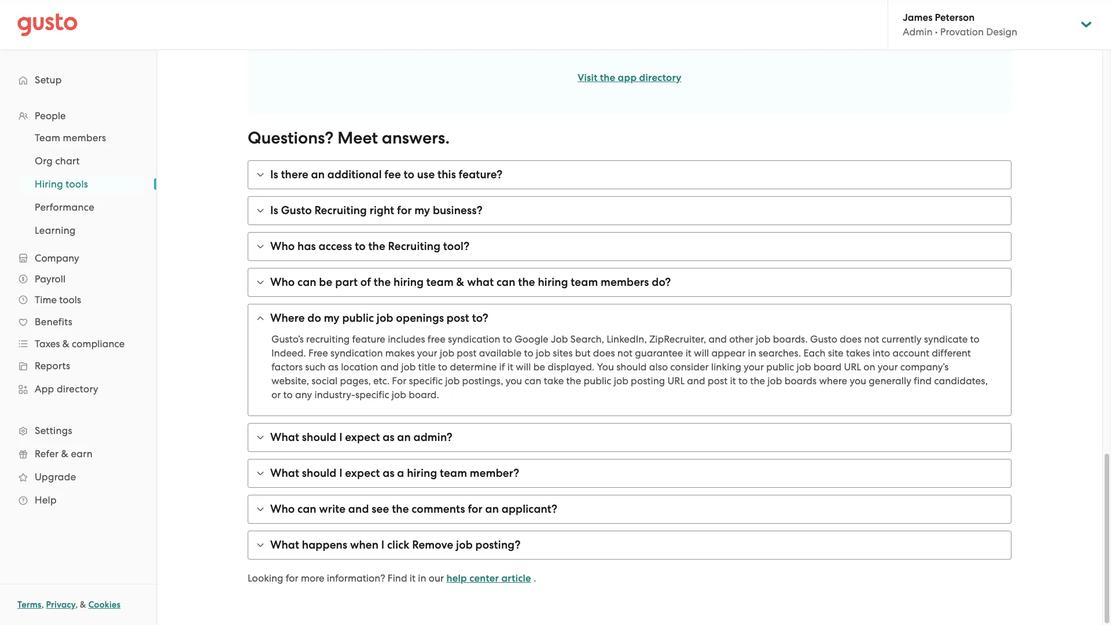 Task type: locate. For each thing, give the bounding box(es) containing it.
3 who from the top
[[270, 503, 295, 516]]

industry-
[[315, 389, 356, 401]]

website,
[[272, 375, 309, 387]]

feature
[[352, 333, 386, 345]]

directory down reports link at the left bottom of the page
[[57, 383, 98, 395]]

to?
[[472, 311, 488, 325]]

1 vertical spatial url
[[668, 375, 685, 387]]

if
[[499, 361, 505, 373]]

1 vertical spatial syndication
[[331, 347, 383, 359]]

3 what from the top
[[270, 538, 299, 552]]

2 horizontal spatial for
[[468, 503, 483, 516]]

an left admin?
[[397, 431, 411, 444]]

tools inside time tools dropdown button
[[59, 294, 81, 306]]

team down tool?
[[427, 276, 454, 289]]

1 horizontal spatial directory
[[639, 72, 682, 84]]

2 who from the top
[[270, 276, 295, 289]]

0 vertical spatial specific
[[409, 375, 443, 387]]

the
[[600, 72, 616, 84], [368, 240, 386, 253], [374, 276, 391, 289], [518, 276, 535, 289], [566, 375, 581, 387], [750, 375, 765, 387], [392, 503, 409, 516]]

to right or
[[283, 389, 293, 401]]

job right remove
[[456, 538, 473, 552]]

0 horizontal spatial does
[[593, 347, 615, 359]]

0 horizontal spatial in
[[418, 573, 426, 584]]

1 you from the left
[[506, 375, 522, 387]]

setup
[[35, 74, 62, 86]]

recruiting left tool?
[[388, 240, 441, 253]]

1 who from the top
[[270, 240, 295, 253]]

2 vertical spatial for
[[286, 573, 299, 584]]

1 vertical spatial gusto
[[810, 333, 838, 345]]

help center article link
[[447, 573, 531, 585]]

in inside 'gusto's recruiting feature includes free syndication to google job search, linkedin, ziprecruiter, and other job boards. gusto does not currently syndicate to indeed. free syndication makes your job post available to job sites but does not guarantee it will appear in searches. each site takes into account different factors such as location and job title to determine if it will be displayed. you should also consider linking your public job board url on your company's website, social pages, etc. for specific job postings, you can take the public job posting url and post it to the job boards where you generally find candidates, or to any industry-specific job board.'
[[748, 347, 757, 359]]

1 vertical spatial should
[[302, 431, 337, 444]]

tools inside hiring tools link
[[66, 178, 88, 190]]

time
[[35, 294, 57, 306]]

1 vertical spatial is
[[270, 204, 278, 217]]

0 vertical spatial post
[[447, 311, 470, 325]]

questions?
[[248, 128, 334, 148]]

1 horizontal spatial public
[[584, 375, 612, 387]]

on
[[864, 361, 876, 373]]

1 vertical spatial what
[[270, 467, 299, 480]]

and inside dropdown button
[[348, 503, 369, 516]]

1 horizontal spatial in
[[748, 347, 757, 359]]

0 horizontal spatial will
[[516, 361, 531, 373]]

for inside the who can write and see the comments for an applicant? dropdown button
[[468, 503, 483, 516]]

team
[[35, 132, 60, 144]]

1 horizontal spatial ,
[[75, 600, 78, 610]]

the down searches.
[[750, 375, 765, 387]]

members inside list
[[63, 132, 106, 144]]

0 horizontal spatial gusto
[[281, 204, 312, 217]]

cookies button
[[88, 598, 121, 612]]

and up appear
[[709, 333, 727, 345]]

0 vertical spatial as
[[328, 361, 339, 373]]

as
[[328, 361, 339, 373], [383, 431, 395, 444], [383, 467, 395, 480]]

2 , from the left
[[75, 600, 78, 610]]

terms
[[17, 600, 41, 610]]

1 horizontal spatial members
[[601, 276, 649, 289]]

the right of on the left top of the page
[[374, 276, 391, 289]]

to down google
[[524, 347, 534, 359]]

1 horizontal spatial you
[[850, 375, 867, 387]]

be up take
[[534, 361, 545, 373]]

specific down the etc.
[[356, 389, 389, 401]]

2 horizontal spatial public
[[767, 361, 794, 373]]

1 vertical spatial directory
[[57, 383, 98, 395]]

1 vertical spatial as
[[383, 431, 395, 444]]

be left part
[[319, 276, 333, 289]]

you down available
[[506, 375, 522, 387]]

questions? meet answers.
[[248, 128, 450, 148]]

i inside what happens when i click remove job posting? "dropdown button"
[[381, 538, 385, 552]]

applicant?
[[502, 503, 558, 516]]

1 vertical spatial in
[[418, 573, 426, 584]]

public down you
[[584, 375, 612, 387]]

not up into
[[864, 333, 880, 345]]

1 vertical spatial does
[[593, 347, 615, 359]]

expect up what should i expect as a hiring team member?
[[345, 431, 380, 444]]

url down takes
[[844, 361, 862, 373]]

list
[[0, 105, 156, 512], [0, 126, 156, 242]]

is gusto recruiting right for my business? button
[[248, 197, 1011, 225]]

2 horizontal spatial your
[[878, 361, 898, 373]]

gusto inside dropdown button
[[281, 204, 312, 217]]

0 vertical spatial public
[[342, 311, 374, 325]]

syndication down to?
[[448, 333, 501, 345]]

0 horizontal spatial ,
[[41, 600, 44, 610]]

free
[[428, 333, 446, 345]]

2 expect from the top
[[345, 467, 380, 480]]

, left 'privacy'
[[41, 600, 44, 610]]

tools up performance link
[[66, 178, 88, 190]]

tools down the payroll dropdown button
[[59, 294, 81, 306]]

1 horizontal spatial my
[[415, 204, 430, 217]]

my right do
[[324, 311, 340, 325]]

0 horizontal spatial specific
[[356, 389, 389, 401]]

hiring up openings
[[394, 276, 424, 289]]

public down searches.
[[767, 361, 794, 373]]

for inside looking for more information? find it in our help center article .
[[286, 573, 299, 584]]

0 horizontal spatial syndication
[[331, 347, 383, 359]]

your right the linking
[[744, 361, 764, 373]]

what inside "dropdown button"
[[270, 538, 299, 552]]

and down the consider
[[687, 375, 706, 387]]

gusto up the each at the right bottom
[[810, 333, 838, 345]]

should up the "write"
[[302, 467, 337, 480]]

an
[[311, 168, 325, 181], [397, 431, 411, 444], [485, 503, 499, 516]]

payroll button
[[12, 269, 145, 289]]

recruiting
[[306, 333, 350, 345]]

refer
[[35, 448, 59, 460]]

1 vertical spatial specific
[[356, 389, 389, 401]]

1 what from the top
[[270, 431, 299, 444]]

who left the "write"
[[270, 503, 295, 516]]

1 is from the top
[[270, 168, 278, 181]]

job up boards
[[797, 361, 812, 373]]

post inside dropdown button
[[447, 311, 470, 325]]

looking
[[248, 573, 283, 584]]

2 you from the left
[[850, 375, 867, 387]]

list containing team members
[[0, 126, 156, 242]]

openings
[[396, 311, 444, 325]]

0 horizontal spatial public
[[342, 311, 374, 325]]

1 horizontal spatial recruiting
[[388, 240, 441, 253]]

job down makes
[[401, 361, 416, 373]]

to up different
[[971, 333, 980, 345]]

0 vertical spatial tools
[[66, 178, 88, 190]]

1 horizontal spatial gusto
[[810, 333, 838, 345]]

benefits
[[35, 316, 72, 328]]

in down other
[[748, 347, 757, 359]]

it right "find"
[[410, 573, 416, 584]]

app directory
[[35, 383, 98, 395]]

will right if
[[516, 361, 531, 373]]

is for is gusto recruiting right for my business?
[[270, 204, 278, 217]]

people button
[[12, 105, 145, 126]]

1 vertical spatial for
[[468, 503, 483, 516]]

0 vertical spatial gusto
[[281, 204, 312, 217]]

factors
[[272, 361, 303, 373]]

right
[[370, 204, 395, 217]]

the right what
[[518, 276, 535, 289]]

1 horizontal spatial does
[[840, 333, 862, 345]]

job down for at the left of the page
[[392, 389, 406, 401]]

members down who has access to the recruiting tool? dropdown button
[[601, 276, 649, 289]]

2 vertical spatial an
[[485, 503, 499, 516]]

james
[[903, 12, 933, 24]]

upgrade link
[[12, 467, 145, 487]]

syndication up 'location'
[[331, 347, 383, 359]]

search,
[[571, 333, 604, 345]]

settings link
[[12, 420, 145, 441]]

0 vertical spatial an
[[311, 168, 325, 181]]

your up the "generally"
[[878, 361, 898, 373]]

1 vertical spatial who
[[270, 276, 295, 289]]

is there an additional fee to use this feature? button
[[248, 161, 1011, 189]]

members inside dropdown button
[[601, 276, 649, 289]]

your up title
[[417, 347, 438, 359]]

0 vertical spatial for
[[397, 204, 412, 217]]

0 horizontal spatial members
[[63, 132, 106, 144]]

0 vertical spatial what
[[270, 431, 299, 444]]

article
[[502, 573, 531, 585]]

you
[[506, 375, 522, 387], [850, 375, 867, 387]]

appear
[[712, 347, 746, 359]]

and up the etc.
[[381, 361, 399, 373]]

1 horizontal spatial for
[[397, 204, 412, 217]]

2 vertical spatial who
[[270, 503, 295, 516]]

available
[[479, 347, 522, 359]]

determine
[[450, 361, 497, 373]]

for right "right"
[[397, 204, 412, 217]]

take
[[544, 375, 564, 387]]

visit the app directory link
[[578, 72, 682, 84]]

etc.
[[373, 375, 390, 387]]

0 vertical spatial syndication
[[448, 333, 501, 345]]

0 horizontal spatial not
[[618, 347, 633, 359]]

1 horizontal spatial an
[[397, 431, 411, 444]]

my left business?
[[415, 204, 430, 217]]

in left our
[[418, 573, 426, 584]]

who for who can write and see the comments for an applicant?
[[270, 503, 295, 516]]

who up the where
[[270, 276, 295, 289]]

0 vertical spatial expect
[[345, 431, 380, 444]]

org
[[35, 155, 53, 167]]

i for an
[[339, 431, 343, 444]]

for left more
[[286, 573, 299, 584]]

does
[[840, 333, 862, 345], [593, 347, 615, 359]]

for right comments at the left bottom
[[468, 503, 483, 516]]

2 vertical spatial i
[[381, 538, 385, 552]]

& left what
[[457, 276, 465, 289]]

1 vertical spatial tools
[[59, 294, 81, 306]]

1 horizontal spatial be
[[534, 361, 545, 373]]

in
[[748, 347, 757, 359], [418, 573, 426, 584]]

post left to?
[[447, 311, 470, 325]]

1 vertical spatial expect
[[345, 467, 380, 480]]

for inside is gusto recruiting right for my business? dropdown button
[[397, 204, 412, 217]]

can left the "write"
[[298, 503, 317, 516]]

can left take
[[525, 375, 542, 387]]

1 vertical spatial be
[[534, 361, 545, 373]]

1 horizontal spatial your
[[744, 361, 764, 373]]

what should i expect as an admin? button
[[248, 424, 1011, 452]]

and
[[709, 333, 727, 345], [381, 361, 399, 373], [687, 375, 706, 387], [348, 503, 369, 516]]

searches.
[[759, 347, 801, 359]]

public up feature
[[342, 311, 374, 325]]

gusto inside 'gusto's recruiting feature includes free syndication to google job search, linkedin, ziprecruiter, and other job boards. gusto does not currently syndicate to indeed. free syndication makes your job post available to job sites but does not guarantee it will appear in searches. each site takes into account different factors such as location and job title to determine if it will be displayed. you should also consider linking your public job board url on your company's website, social pages, etc. for specific job postings, you can take the public job posting url and post it to the job boards where you generally find candidates, or to any industry-specific job board.'
[[810, 333, 838, 345]]

recruiting up access
[[315, 204, 367, 217]]

i inside what should i expect as an admin? dropdown button
[[339, 431, 343, 444]]

0 horizontal spatial recruiting
[[315, 204, 367, 217]]

,
[[41, 600, 44, 610], [75, 600, 78, 610]]

who left has
[[270, 240, 295, 253]]

it up the consider
[[686, 347, 692, 359]]

to
[[404, 168, 415, 181], [355, 240, 366, 253], [503, 333, 512, 345], [971, 333, 980, 345], [524, 347, 534, 359], [438, 361, 448, 373], [739, 375, 748, 387], [283, 389, 293, 401]]

gusto down there
[[281, 204, 312, 217]]

privacy
[[46, 600, 75, 610]]

members down people dropdown button
[[63, 132, 106, 144]]

hiring right a
[[407, 467, 437, 480]]

does up you
[[593, 347, 615, 359]]

0 horizontal spatial be
[[319, 276, 333, 289]]

tools for time tools
[[59, 294, 81, 306]]

& right taxes
[[62, 338, 69, 350]]

of
[[361, 276, 371, 289]]

url down the consider
[[668, 375, 685, 387]]

0 vertical spatial does
[[840, 333, 862, 345]]

happens
[[302, 538, 348, 552]]

i inside what should i expect as a hiring team member? dropdown button
[[339, 467, 343, 480]]

0 horizontal spatial directory
[[57, 383, 98, 395]]

should down any
[[302, 431, 337, 444]]

0 horizontal spatial my
[[324, 311, 340, 325]]

recruiting
[[315, 204, 367, 217], [388, 240, 441, 253]]

and left see
[[348, 503, 369, 516]]

team up comments at the left bottom
[[440, 467, 467, 480]]

0 vertical spatial i
[[339, 431, 343, 444]]

company
[[35, 252, 79, 264]]

the down is gusto recruiting right for my business?
[[368, 240, 386, 253]]

expect down what should i expect as an admin?
[[345, 467, 380, 480]]

should for what should i expect as an admin?
[[302, 431, 337, 444]]

time tools button
[[12, 289, 145, 310]]

taxes
[[35, 338, 60, 350]]

job up searches.
[[756, 333, 771, 345]]

who can write and see the comments for an applicant?
[[270, 503, 558, 516]]

i down industry-
[[339, 431, 343, 444]]

will up the consider
[[694, 347, 709, 359]]

0 vertical spatial who
[[270, 240, 295, 253]]

gusto navigation element
[[0, 50, 156, 530]]

1 list from the top
[[0, 105, 156, 512]]

1 vertical spatial members
[[601, 276, 649, 289]]

0 vertical spatial not
[[864, 333, 880, 345]]

as for an
[[383, 431, 395, 444]]

0 vertical spatial should
[[617, 361, 647, 373]]

2 what from the top
[[270, 467, 299, 480]]

, left cookies
[[75, 600, 78, 610]]

you down "on"
[[850, 375, 867, 387]]

an right there
[[311, 168, 325, 181]]

where
[[819, 375, 848, 387]]

0 vertical spatial members
[[63, 132, 106, 144]]

1 vertical spatial i
[[339, 467, 343, 480]]

list containing people
[[0, 105, 156, 512]]

does up takes
[[840, 333, 862, 345]]

to up available
[[503, 333, 512, 345]]

1 vertical spatial public
[[767, 361, 794, 373]]

2 list from the top
[[0, 126, 156, 242]]

this
[[438, 168, 456, 181]]

linkedin,
[[607, 333, 647, 345]]

expect for a
[[345, 467, 380, 480]]

0 vertical spatial my
[[415, 204, 430, 217]]

1 horizontal spatial will
[[694, 347, 709, 359]]

can right what
[[497, 276, 516, 289]]

job up feature
[[377, 311, 394, 325]]

i left click
[[381, 538, 385, 552]]

& left the earn
[[61, 448, 68, 460]]

2 is from the top
[[270, 204, 278, 217]]

as left a
[[383, 467, 395, 480]]

2 vertical spatial what
[[270, 538, 299, 552]]

2 horizontal spatial an
[[485, 503, 499, 516]]

business?
[[433, 204, 483, 217]]

you
[[597, 361, 614, 373]]

1 expect from the top
[[345, 431, 380, 444]]

an down member?
[[485, 503, 499, 516]]

takes
[[846, 347, 871, 359]]

2 vertical spatial should
[[302, 467, 337, 480]]

1 vertical spatial an
[[397, 431, 411, 444]]

directory right app
[[639, 72, 682, 84]]

0 horizontal spatial you
[[506, 375, 522, 387]]

1 horizontal spatial url
[[844, 361, 862, 373]]

what should i expect as a hiring team member?
[[270, 467, 520, 480]]

1 horizontal spatial specific
[[409, 375, 443, 387]]

i up the "write"
[[339, 467, 343, 480]]

0 horizontal spatial for
[[286, 573, 299, 584]]

information?
[[327, 573, 385, 584]]

0 vertical spatial is
[[270, 168, 278, 181]]

benefits link
[[12, 311, 145, 332]]

terms link
[[17, 600, 41, 610]]

public inside dropdown button
[[342, 311, 374, 325]]

as up social
[[328, 361, 339, 373]]

performance
[[35, 201, 94, 213]]

compliance
[[72, 338, 125, 350]]

0 vertical spatial be
[[319, 276, 333, 289]]

the down displayed.
[[566, 375, 581, 387]]

2 vertical spatial as
[[383, 467, 395, 480]]



Task type: vqa. For each thing, say whether or not it's contained in the screenshot.
IRS
no



Task type: describe. For each thing, give the bounding box(es) containing it.
tools for hiring tools
[[66, 178, 88, 190]]

to right title
[[438, 361, 448, 373]]

0 horizontal spatial your
[[417, 347, 438, 359]]

posting?
[[476, 538, 521, 552]]

what happens when i click remove job posting? button
[[248, 531, 1011, 559]]

peterson
[[935, 12, 975, 24]]

job down free
[[440, 347, 455, 359]]

do
[[308, 311, 321, 325]]

job down google
[[536, 347, 551, 359]]

gusto's recruiting feature includes free syndication to google job search, linkedin, ziprecruiter, and other job boards. gusto does not currently syndicate to indeed. free syndication makes your job post available to job sites but does not guarantee it will appear in searches. each site takes into account different factors such as location and job title to determine if it will be displayed. you should also consider linking your public job board url on your company's website, social pages, etc. for specific job postings, you can take the public job posting url and post it to the job boards where you generally find candidates, or to any industry-specific job board.
[[272, 333, 988, 401]]

hiring for member?
[[407, 467, 437, 480]]

0 vertical spatial recruiting
[[315, 204, 367, 217]]

1 , from the left
[[41, 600, 44, 610]]

i for a
[[339, 467, 343, 480]]

design
[[987, 26, 1018, 38]]

it inside looking for more information? find it in our help center article .
[[410, 573, 416, 584]]

location
[[341, 361, 378, 373]]

provation
[[941, 26, 984, 38]]

who for who has access to the recruiting tool?
[[270, 240, 295, 253]]

2 vertical spatial public
[[584, 375, 612, 387]]

also
[[649, 361, 668, 373]]

who has access to the recruiting tool? button
[[248, 233, 1011, 261]]

& left cookies button
[[80, 600, 86, 610]]

who can be part of the hiring team & what can the hiring team members do?
[[270, 276, 671, 289]]

answers.
[[382, 128, 450, 148]]

each
[[804, 347, 826, 359]]

who for who can be part of the hiring team & what can the hiring team members do?
[[270, 276, 295, 289]]

0 horizontal spatial an
[[311, 168, 325, 181]]

app
[[35, 383, 54, 395]]

to right fee
[[404, 168, 415, 181]]

where do my public job openings post to? button
[[248, 305, 1011, 332]]

1 vertical spatial my
[[324, 311, 340, 325]]

different
[[932, 347, 971, 359]]

as inside 'gusto's recruiting feature includes free syndication to google job search, linkedin, ziprecruiter, and other job boards. gusto does not currently syndicate to indeed. free syndication makes your job post available to job sites but does not guarantee it will appear in searches. each site takes into account different factors such as location and job title to determine if it will be displayed. you should also consider linking your public job board url on your company's website, social pages, etc. for specific job postings, you can take the public job posting url and post it to the job boards where you generally find candidates, or to any industry-specific job board.'
[[328, 361, 339, 373]]

org chart link
[[21, 151, 145, 171]]

can down has
[[298, 276, 317, 289]]

the right see
[[392, 503, 409, 516]]

job inside "dropdown button"
[[456, 538, 473, 552]]

a
[[397, 467, 404, 480]]

visit
[[578, 72, 598, 84]]

find
[[388, 573, 407, 584]]

is gusto recruiting right for my business?
[[270, 204, 483, 217]]

& inside dropdown button
[[457, 276, 465, 289]]

job left boards
[[768, 375, 782, 387]]

where
[[270, 311, 305, 325]]

hiring
[[35, 178, 63, 190]]

where do my public job openings post to?
[[270, 311, 488, 325]]

2 vertical spatial post
[[708, 375, 728, 387]]

it down the linking
[[730, 375, 736, 387]]

access
[[319, 240, 352, 253]]

1 vertical spatial recruiting
[[388, 240, 441, 253]]

is for is there an additional fee to use this feature?
[[270, 168, 278, 181]]

learning link
[[21, 220, 145, 241]]

team for &
[[427, 276, 454, 289]]

displayed.
[[548, 361, 595, 373]]

what should i expect as a hiring team member? button
[[248, 460, 1011, 487]]

0 vertical spatial url
[[844, 361, 862, 373]]

what
[[467, 276, 494, 289]]

settings
[[35, 425, 72, 437]]

tool?
[[443, 240, 470, 253]]

directory inside gusto navigation element
[[57, 383, 98, 395]]

can inside 'gusto's recruiting feature includes free syndication to google job search, linkedin, ziprecruiter, and other job boards. gusto does not currently syndicate to indeed. free syndication makes your job post available to job sites but does not guarantee it will appear in searches. each site takes into account different factors such as location and job title to determine if it will be displayed. you should also consider linking your public job board url on your company's website, social pages, etc. for specific job postings, you can take the public job posting url and post it to the job boards where you generally find candidates, or to any industry-specific job board.'
[[525, 375, 542, 387]]

time tools
[[35, 294, 81, 306]]

should inside 'gusto's recruiting feature includes free syndication to google job search, linkedin, ziprecruiter, and other job boards. gusto does not currently syndicate to indeed. free syndication makes your job post available to job sites but does not guarantee it will appear in searches. each site takes into account different factors such as location and job title to determine if it will be displayed. you should also consider linking your public job board url on your company's website, social pages, etc. for specific job postings, you can take the public job posting url and post it to the job boards where you generally find candidates, or to any industry-specific job board.'
[[617, 361, 647, 373]]

1 vertical spatial will
[[516, 361, 531, 373]]

what should i expect as an admin?
[[270, 431, 453, 444]]

hiring for &
[[394, 276, 424, 289]]

in inside looking for more information? find it in our help center article .
[[418, 573, 426, 584]]

people
[[35, 110, 66, 122]]

.
[[534, 573, 536, 584]]

expect for an
[[345, 431, 380, 444]]

org chart
[[35, 155, 80, 167]]

1 vertical spatial not
[[618, 347, 633, 359]]

company button
[[12, 248, 145, 269]]

& inside dropdown button
[[62, 338, 69, 350]]

•
[[935, 26, 938, 38]]

what for what should i expect as an admin?
[[270, 431, 299, 444]]

use
[[417, 168, 435, 181]]

looking for more information? find it in our help center article .
[[248, 573, 536, 585]]

candidates,
[[935, 375, 988, 387]]

to down the linking
[[739, 375, 748, 387]]

or
[[272, 389, 281, 401]]

0 horizontal spatial url
[[668, 375, 685, 387]]

see
[[372, 503, 389, 516]]

learning
[[35, 225, 76, 236]]

job
[[551, 333, 568, 345]]

title
[[418, 361, 436, 373]]

0 vertical spatial will
[[694, 347, 709, 359]]

board
[[814, 361, 842, 373]]

be inside who can be part of the hiring team & what can the hiring team members do? dropdown button
[[319, 276, 333, 289]]

the left app
[[600, 72, 616, 84]]

1 horizontal spatial not
[[864, 333, 880, 345]]

for
[[392, 375, 407, 387]]

taxes & compliance
[[35, 338, 125, 350]]

james peterson admin • provation design
[[903, 12, 1018, 38]]

what for what happens when i click remove job posting?
[[270, 538, 299, 552]]

write
[[319, 503, 346, 516]]

1 vertical spatial post
[[457, 347, 477, 359]]

job down 'determine'
[[445, 375, 460, 387]]

who can be part of the hiring team & what can the hiring team members do? button
[[248, 269, 1011, 296]]

who can write and see the comments for an applicant? button
[[248, 496, 1011, 523]]

sites
[[553, 347, 573, 359]]

into
[[873, 347, 891, 359]]

home image
[[17, 13, 78, 36]]

reports
[[35, 360, 70, 372]]

be inside 'gusto's recruiting feature includes free syndication to google job search, linkedin, ziprecruiter, and other job boards. gusto does not currently syndicate to indeed. free syndication makes your job post available to job sites but does not guarantee it will appear in searches. each site takes into account different factors such as location and job title to determine if it will be displayed. you should also consider linking your public job board url on your company's website, social pages, etc. for specific job postings, you can take the public job posting url and post it to the job boards where you generally find candidates, or to any industry-specific job board.'
[[534, 361, 545, 373]]

center
[[470, 573, 499, 585]]

admin
[[903, 26, 933, 38]]

team for member?
[[440, 467, 467, 480]]

team members
[[35, 132, 106, 144]]

team up search,
[[571, 276, 598, 289]]

account
[[893, 347, 930, 359]]

company's
[[901, 361, 949, 373]]

1 horizontal spatial syndication
[[448, 333, 501, 345]]

boards
[[785, 375, 817, 387]]

cookies
[[88, 600, 121, 610]]

more
[[301, 573, 325, 584]]

meet
[[338, 128, 378, 148]]

job down you
[[614, 375, 629, 387]]

it right if
[[508, 361, 514, 373]]

refer & earn link
[[12, 443, 145, 464]]

should for what should i expect as a hiring team member?
[[302, 467, 337, 480]]

job inside dropdown button
[[377, 311, 394, 325]]

remove
[[412, 538, 454, 552]]

0 vertical spatial directory
[[639, 72, 682, 84]]

performance link
[[21, 197, 145, 218]]

gusto's
[[272, 333, 304, 345]]

as for a
[[383, 467, 395, 480]]

but
[[575, 347, 591, 359]]

guarantee
[[635, 347, 683, 359]]

hiring tools
[[35, 178, 88, 190]]

reports link
[[12, 355, 145, 376]]

our
[[429, 573, 444, 584]]

fee
[[385, 168, 401, 181]]

help
[[447, 573, 467, 585]]

to right access
[[355, 240, 366, 253]]

linking
[[711, 361, 742, 373]]

other
[[730, 333, 754, 345]]

what for what should i expect as a hiring team member?
[[270, 467, 299, 480]]

hiring up job in the bottom of the page
[[538, 276, 568, 289]]

any
[[295, 389, 312, 401]]

do?
[[652, 276, 671, 289]]



